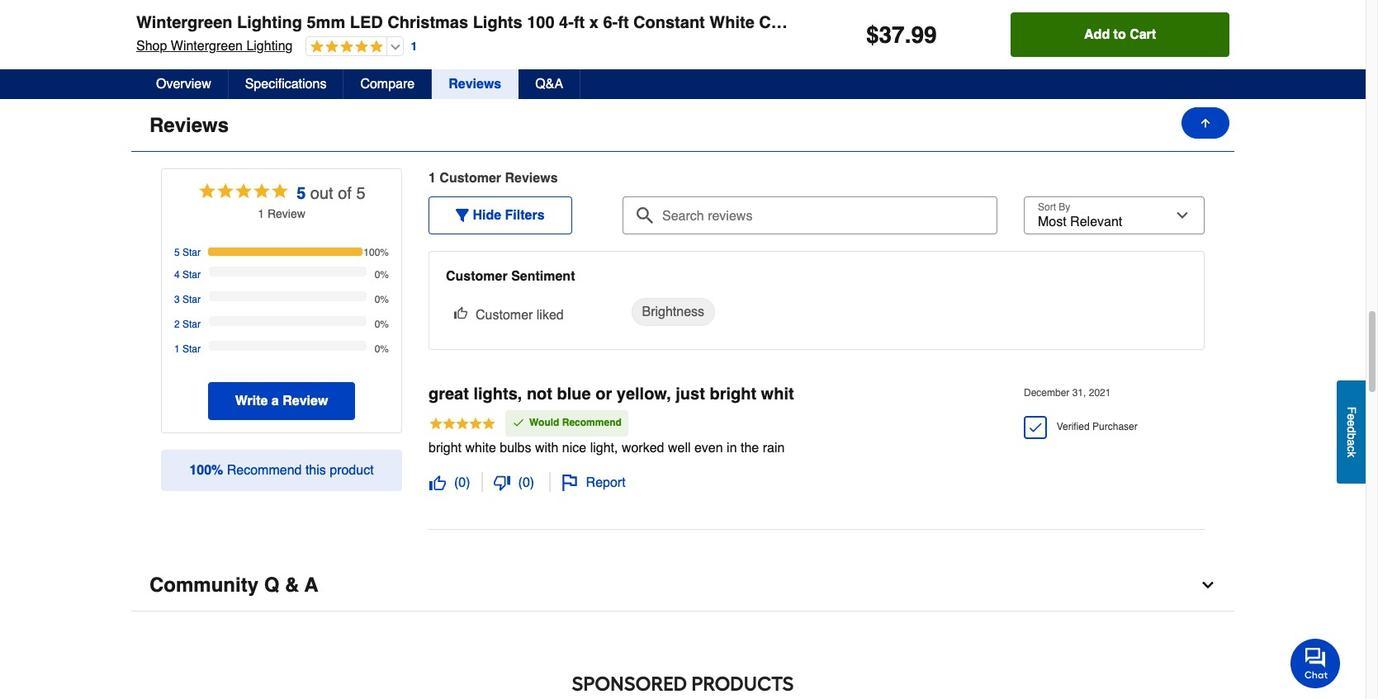 Task type: describe. For each thing, give the bounding box(es) containing it.
in
[[727, 441, 737, 456]]

sponsored
[[572, 673, 688, 697]]

a
[[305, 574, 318, 597]]

0% for 4 star
[[375, 269, 389, 281]]

chat invite button image
[[1291, 639, 1342, 689]]

2 0 from the left
[[523, 476, 530, 491]]

with
[[535, 441, 559, 456]]

specifications
[[245, 77, 327, 92]]

$ 37 . 99
[[867, 21, 937, 48]]

community q & a
[[150, 574, 318, 597]]

$
[[867, 21, 880, 48]]

verified
[[1057, 421, 1090, 433]]

3 star
[[174, 294, 201, 306]]

led
[[350, 13, 383, 32]]

4
[[174, 269, 180, 281]]

add to cart button
[[1011, 12, 1230, 57]]

net
[[845, 13, 872, 32]]

wintergreen lighting 5mm led christmas lights 100 4-ft x 6-ft constant white christmas net lights energy star
[[136, 13, 1048, 32]]

1 vertical spatial reviews
[[150, 114, 229, 137]]

37
[[880, 21, 905, 48]]

1 ) from the left
[[466, 476, 471, 491]]

overview
[[156, 77, 211, 92]]

december
[[1025, 388, 1070, 399]]

product
[[330, 463, 374, 478]]

cart
[[1130, 27, 1157, 42]]

add to cart
[[1085, 27, 1157, 42]]

star for 3 star
[[183, 294, 201, 306]]

to
[[1114, 27, 1127, 42]]

filter image
[[456, 209, 469, 222]]

5 out of 5 1 review
[[258, 184, 366, 221]]

compare
[[361, 77, 415, 92]]

0% for 3 star
[[375, 294, 389, 306]]

worked
[[622, 441, 665, 456]]

1 vertical spatial wintergreen
[[171, 39, 243, 54]]

star for 5 star
[[183, 247, 201, 259]]

shop
[[136, 39, 167, 54]]

1 horizontal spatial 100
[[527, 13, 555, 32]]

report button
[[561, 474, 627, 493]]

of
[[338, 184, 352, 203]]

3
[[174, 294, 180, 306]]

add
[[1085, 27, 1111, 42]]

bulb
[[160, 37, 190, 52]]

2 wide angle cell from the left
[[1021, 36, 1158, 53]]

0 horizontal spatial 5 stars image
[[198, 182, 290, 206]]

1 e from the top
[[1346, 414, 1359, 421]]

2 ( 0 ) from the left
[[519, 476, 535, 491]]

b
[[1346, 434, 1359, 440]]

1 ( 0 ) from the left
[[454, 476, 471, 491]]

0 vertical spatial wintergreen
[[136, 13, 233, 32]]

verified purchaser
[[1052, 421, 1138, 433]]

blue
[[557, 385, 591, 404]]

bulb style
[[160, 37, 225, 52]]

great
[[429, 385, 469, 404]]

star for 1 star
[[183, 344, 201, 355]]

even
[[695, 441, 723, 456]]

products
[[692, 673, 794, 697]]

.
[[905, 21, 912, 48]]

2 e from the top
[[1346, 421, 1359, 427]]

shop wintergreen lighting
[[136, 39, 293, 54]]

5 for out
[[297, 184, 306, 203]]

specifications button
[[229, 69, 344, 99]]

1 vertical spatial lighting
[[247, 39, 293, 54]]

hide
[[473, 208, 502, 223]]

customer for customer liked
[[476, 308, 533, 323]]

x
[[590, 13, 599, 32]]

hide filters button
[[429, 197, 572, 235]]

the
[[741, 441, 759, 456]]

southdeep products heading
[[131, 669, 1235, 700]]

yellow,
[[617, 385, 672, 404]]

sponsored products
[[572, 673, 794, 697]]

constant
[[634, 13, 705, 32]]

f e e d b a c k button
[[1338, 381, 1367, 484]]

0 vertical spatial lighting
[[237, 13, 302, 32]]

2 ) from the left
[[530, 476, 535, 491]]

bulbs
[[500, 441, 532, 456]]

write
[[235, 394, 268, 409]]

not
[[527, 385, 553, 404]]

customer liked
[[476, 308, 564, 323]]

great lights, not blue or yellow, just bright whit
[[429, 385, 795, 404]]

december 31, 2021
[[1025, 388, 1112, 399]]

this
[[306, 463, 326, 478]]

2 ft from the left
[[618, 13, 629, 32]]

review for customer
[[505, 171, 551, 186]]

style
[[193, 37, 225, 52]]

2 christmas from the left
[[760, 13, 840, 32]]

1 customer review s
[[429, 171, 558, 186]]

review inside 5 out of 5 1 review
[[268, 207, 306, 221]]

%
[[212, 463, 223, 478]]

s
[[551, 171, 558, 186]]

community
[[150, 574, 259, 597]]

whit
[[761, 385, 795, 404]]

100 % recommend this product
[[190, 463, 374, 478]]

customer for customer sentiment
[[446, 269, 508, 284]]

light,
[[590, 441, 618, 456]]

5 star
[[174, 247, 201, 259]]

1 for 1
[[411, 39, 417, 53]]

0% for 2 star
[[375, 319, 389, 330]]

bright white bulbs with nice light, worked well even in the rain
[[429, 441, 785, 456]]

sentiment
[[512, 269, 575, 284]]



Task type: locate. For each thing, give the bounding box(es) containing it.
1 vertical spatial a
[[1346, 440, 1359, 446]]

just
[[676, 385, 705, 404]]

) left thumb down image at left bottom
[[466, 476, 471, 491]]

4 0% from the top
[[375, 344, 389, 355]]

bright
[[710, 385, 757, 404], [429, 441, 462, 456]]

0 horizontal spatial ( 0 )
[[454, 476, 471, 491]]

0 horizontal spatial lights
[[473, 13, 523, 32]]

2 star
[[174, 319, 201, 330]]

ft right "x"
[[618, 13, 629, 32]]

( 0 )
[[454, 476, 471, 491], [519, 476, 535, 491]]

customer
[[440, 171, 502, 186], [446, 269, 508, 284], [476, 308, 533, 323]]

angle
[[349, 37, 381, 52], [1055, 37, 1088, 52]]

1 horizontal spatial reviews
[[449, 77, 502, 92]]

bright left white
[[429, 441, 462, 456]]

chevron up image
[[1201, 117, 1217, 134]]

brightness button
[[632, 298, 716, 326]]

thumb down image
[[494, 475, 510, 492]]

overview button
[[140, 69, 229, 99]]

lighting left '5mm'
[[237, 13, 302, 32]]

(
[[454, 476, 459, 491], [519, 476, 523, 491]]

1 ( from the left
[[454, 476, 459, 491]]

1 inside 5 out of 5 1 review
[[258, 207, 264, 221]]

q&a
[[536, 77, 564, 92]]

100%
[[364, 247, 389, 259]]

5 stars image
[[307, 40, 384, 55], [198, 182, 290, 206], [429, 417, 497, 435]]

1 wide angle cell from the left
[[315, 36, 451, 53]]

31,
[[1073, 388, 1087, 399]]

2 wide angle from the left
[[1021, 37, 1088, 52]]

white
[[710, 13, 755, 32]]

k
[[1346, 452, 1359, 458]]

hide filters
[[473, 208, 545, 223]]

wide angle down led
[[315, 37, 381, 52]]

recommend up light,
[[562, 417, 622, 429]]

1 horizontal spatial wide angle
[[1021, 37, 1088, 52]]

1 horizontal spatial (
[[519, 476, 523, 491]]

0 vertical spatial recommend
[[562, 417, 622, 429]]

1 0 from the left
[[459, 476, 466, 491]]

0 horizontal spatial christmas
[[388, 13, 469, 32]]

checkmark image up "bulbs"
[[512, 417, 525, 430]]

( right thumb down image at left bottom
[[519, 476, 523, 491]]

1 vertical spatial 5 stars image
[[198, 182, 290, 206]]

6-
[[604, 13, 618, 32]]

0 horizontal spatial ft
[[574, 13, 585, 32]]

1 horizontal spatial 5
[[297, 184, 306, 203]]

1 vertical spatial thumb up image
[[430, 475, 446, 492]]

1 for 1 customer review s
[[429, 171, 436, 186]]

5 for star
[[174, 247, 180, 259]]

e up d
[[1346, 414, 1359, 421]]

2 wide from the left
[[1021, 37, 1052, 52]]

0 horizontal spatial bright
[[429, 441, 462, 456]]

Search reviews text field
[[630, 197, 991, 225]]

christmas left net
[[760, 13, 840, 32]]

e up b
[[1346, 421, 1359, 427]]

1 vertical spatial customer
[[446, 269, 508, 284]]

thumb up image
[[454, 306, 468, 320], [430, 475, 446, 492]]

star for 2 star
[[183, 319, 201, 330]]

1 horizontal spatial wide
[[1021, 37, 1052, 52]]

lighting
[[237, 13, 302, 32], [247, 39, 293, 54]]

0 vertical spatial a
[[272, 394, 279, 409]]

reviews left q&a
[[449, 77, 502, 92]]

5 stars image up white
[[429, 417, 497, 435]]

customer up customer liked
[[446, 269, 508, 284]]

0 horizontal spatial angle
[[349, 37, 381, 52]]

2 horizontal spatial 5
[[356, 184, 366, 203]]

5 up 4
[[174, 247, 180, 259]]

( left thumb down image at left bottom
[[454, 476, 459, 491]]

5 left the out
[[297, 184, 306, 203]]

0 down white
[[459, 476, 466, 491]]

1 horizontal spatial lights
[[876, 13, 926, 32]]

c
[[1346, 446, 1359, 452]]

checkmark image
[[512, 417, 525, 430], [1028, 420, 1045, 436]]

4 star from the top
[[183, 319, 201, 330]]

q
[[264, 574, 280, 597]]

1 lights from the left
[[473, 13, 523, 32]]

3 star from the top
[[183, 294, 201, 306]]

1
[[411, 39, 417, 53], [429, 171, 436, 186], [258, 207, 264, 221], [174, 344, 180, 355]]

christmas
[[388, 13, 469, 32], [760, 13, 840, 32]]

wintergreen up overview button
[[171, 39, 243, 54]]

d
[[1346, 427, 1359, 434]]

ft left "x"
[[574, 13, 585, 32]]

5 stars image down '5mm'
[[307, 40, 384, 55]]

wide
[[315, 37, 345, 52], [1021, 37, 1052, 52]]

thumb up image for customer liked
[[454, 306, 468, 320]]

1 horizontal spatial checkmark image
[[1028, 420, 1045, 436]]

a up k
[[1346, 440, 1359, 446]]

2 ( from the left
[[519, 476, 523, 491]]

5 right "of"
[[356, 184, 366, 203]]

filters
[[505, 208, 545, 223]]

0 horizontal spatial wide angle
[[315, 37, 381, 52]]

0 vertical spatial thumb up image
[[454, 306, 468, 320]]

review inside button
[[283, 394, 328, 409]]

) right thumb down image at left bottom
[[530, 476, 535, 491]]

flag image
[[561, 475, 578, 492]]

wintergreen up bulb style
[[136, 13, 233, 32]]

1 horizontal spatial bright
[[710, 385, 757, 404]]

100
[[527, 13, 555, 32], [190, 463, 212, 478]]

wide angle for first wide angle cell from right
[[1021, 37, 1088, 52]]

star right 3
[[183, 294, 201, 306]]

cell
[[786, 36, 922, 53]]

1 0% from the top
[[375, 269, 389, 281]]

0 horizontal spatial wide angle cell
[[315, 36, 451, 53]]

brightness
[[642, 305, 705, 320]]

1 horizontal spatial 5 stars image
[[307, 40, 384, 55]]

star for 4 star
[[183, 269, 201, 281]]

star
[[183, 247, 201, 259], [183, 269, 201, 281], [183, 294, 201, 306], [183, 319, 201, 330], [183, 344, 201, 355]]

angle left to at the top
[[1055, 37, 1088, 52]]

1 ft from the left
[[574, 13, 585, 32]]

lighting up specifications
[[247, 39, 293, 54]]

1 christmas from the left
[[388, 13, 469, 32]]

0 right thumb down image at left bottom
[[523, 476, 530, 491]]

0% for 1 star
[[375, 344, 389, 355]]

0 vertical spatial reviews
[[449, 77, 502, 92]]

1 vertical spatial 100
[[190, 463, 212, 478]]

a right write on the left bottom of the page
[[272, 394, 279, 409]]

wide for second wide angle cell from right
[[315, 37, 345, 52]]

compare button
[[344, 69, 432, 99]]

5 star from the top
[[183, 344, 201, 355]]

1 vertical spatial bright
[[429, 441, 462, 456]]

2 vertical spatial customer
[[476, 308, 533, 323]]

2
[[174, 319, 180, 330]]

1 horizontal spatial thumb up image
[[454, 306, 468, 320]]

customer down customer sentiment
[[476, 308, 533, 323]]

99
[[912, 21, 937, 48]]

5
[[297, 184, 306, 203], [356, 184, 366, 203], [174, 247, 180, 259]]

star right 4
[[183, 269, 201, 281]]

1 for 1 star
[[174, 344, 180, 355]]

0 horizontal spatial a
[[272, 394, 279, 409]]

( for the thumb up image related to (
[[454, 476, 459, 491]]

0 horizontal spatial 100
[[190, 463, 212, 478]]

0 horizontal spatial checkmark image
[[512, 417, 525, 430]]

wide angle cell
[[315, 36, 451, 53], [1021, 36, 1158, 53]]

0 horizontal spatial (
[[454, 476, 459, 491]]

recommend right %
[[227, 463, 302, 478]]

0 vertical spatial 100
[[527, 13, 555, 32]]

2 star from the top
[[183, 269, 201, 281]]

0 vertical spatial 5 stars image
[[307, 40, 384, 55]]

reviews down overview button
[[150, 114, 229, 137]]

1 wide angle from the left
[[315, 37, 381, 52]]

wide angle down star
[[1021, 37, 1088, 52]]

0 horizontal spatial recommend
[[227, 463, 302, 478]]

1 horizontal spatial angle
[[1055, 37, 1088, 52]]

thumb up image left thumb down image at left bottom
[[430, 475, 446, 492]]

review for a
[[283, 394, 328, 409]]

wide for first wide angle cell from right
[[1021, 37, 1052, 52]]

wide angle for second wide angle cell from right
[[315, 37, 381, 52]]

3 0% from the top
[[375, 319, 389, 330]]

&
[[285, 574, 299, 597]]

thumb up image left customer liked
[[454, 306, 468, 320]]

wide down star
[[1021, 37, 1052, 52]]

4-
[[559, 13, 574, 32]]

0%
[[375, 269, 389, 281], [375, 294, 389, 306], [375, 319, 389, 330], [375, 344, 389, 355]]

1 horizontal spatial 0
[[523, 476, 530, 491]]

nice
[[563, 441, 587, 456]]

0
[[459, 476, 466, 491], [523, 476, 530, 491]]

angle down led
[[349, 37, 381, 52]]

1 wide from the left
[[315, 37, 345, 52]]

5mm
[[307, 13, 346, 32]]

write a review
[[235, 394, 328, 409]]

white
[[466, 441, 496, 456]]

1 horizontal spatial recommend
[[562, 417, 622, 429]]

wide down '5mm'
[[315, 37, 345, 52]]

0 horizontal spatial wide
[[315, 37, 345, 52]]

4 star
[[174, 269, 201, 281]]

lights,
[[474, 385, 522, 404]]

0 vertical spatial bright
[[710, 385, 757, 404]]

2 0% from the top
[[375, 294, 389, 306]]

would recommend
[[530, 417, 622, 429]]

q&a button
[[519, 69, 581, 99]]

star right 2
[[183, 319, 201, 330]]

0 horizontal spatial 0
[[459, 476, 466, 491]]

thumb up image for (
[[430, 475, 446, 492]]

0 vertical spatial review
[[505, 171, 551, 186]]

arrow up image
[[1200, 116, 1213, 130]]

a
[[272, 394, 279, 409], [1346, 440, 1359, 446]]

community q & a button
[[131, 560, 1235, 612]]

rain
[[763, 441, 785, 456]]

( for thumb down image at left bottom
[[519, 476, 523, 491]]

christmas right led
[[388, 13, 469, 32]]

0 horizontal spatial 5
[[174, 247, 180, 259]]

0 horizontal spatial thumb up image
[[430, 475, 446, 492]]

f e e d b a c k
[[1346, 407, 1359, 458]]

checkmark image down december
[[1028, 420, 1045, 436]]

recommend
[[562, 417, 622, 429], [227, 463, 302, 478]]

2 vertical spatial 5 stars image
[[429, 417, 497, 435]]

customer up filter "icon"
[[440, 171, 502, 186]]

0 vertical spatial customer
[[440, 171, 502, 186]]

1 horizontal spatial ( 0 )
[[519, 476, 535, 491]]

( 0 ) down white
[[454, 476, 471, 491]]

out
[[311, 184, 334, 203]]

0 horizontal spatial reviews
[[150, 114, 229, 137]]

1 star
[[174, 344, 201, 355]]

5 stars image left the out
[[198, 182, 290, 206]]

2 lights from the left
[[876, 13, 926, 32]]

purchaser
[[1093, 421, 1138, 433]]

( 0 ) right thumb down image at left bottom
[[519, 476, 535, 491]]

1 horizontal spatial christmas
[[760, 13, 840, 32]]

would
[[530, 417, 560, 429]]

star down 2 star
[[183, 344, 201, 355]]

customer sentiment
[[446, 269, 575, 284]]

1 horizontal spatial )
[[530, 476, 535, 491]]

1 vertical spatial review
[[268, 207, 306, 221]]

0 horizontal spatial )
[[466, 476, 471, 491]]

chevron down image
[[1201, 578, 1217, 594]]

1 star from the top
[[183, 247, 201, 259]]

1 horizontal spatial wide angle cell
[[1021, 36, 1158, 53]]

2 horizontal spatial 5 stars image
[[429, 417, 497, 435]]

1 vertical spatial recommend
[[227, 463, 302, 478]]

1 angle from the left
[[349, 37, 381, 52]]

2 vertical spatial review
[[283, 394, 328, 409]]

review
[[505, 171, 551, 186], [268, 207, 306, 221], [283, 394, 328, 409]]

reviews
[[449, 77, 502, 92], [150, 114, 229, 137]]

star up 4 star
[[183, 247, 201, 259]]

liked
[[537, 308, 564, 323]]

bright right just
[[710, 385, 757, 404]]

1 horizontal spatial a
[[1346, 440, 1359, 446]]

energy
[[930, 13, 1000, 32]]

2 angle from the left
[[1055, 37, 1088, 52]]

1 horizontal spatial ft
[[618, 13, 629, 32]]

f
[[1346, 407, 1359, 414]]

ft
[[574, 13, 585, 32], [618, 13, 629, 32]]

or
[[596, 385, 612, 404]]



Task type: vqa. For each thing, say whether or not it's contained in the screenshot.
What
no



